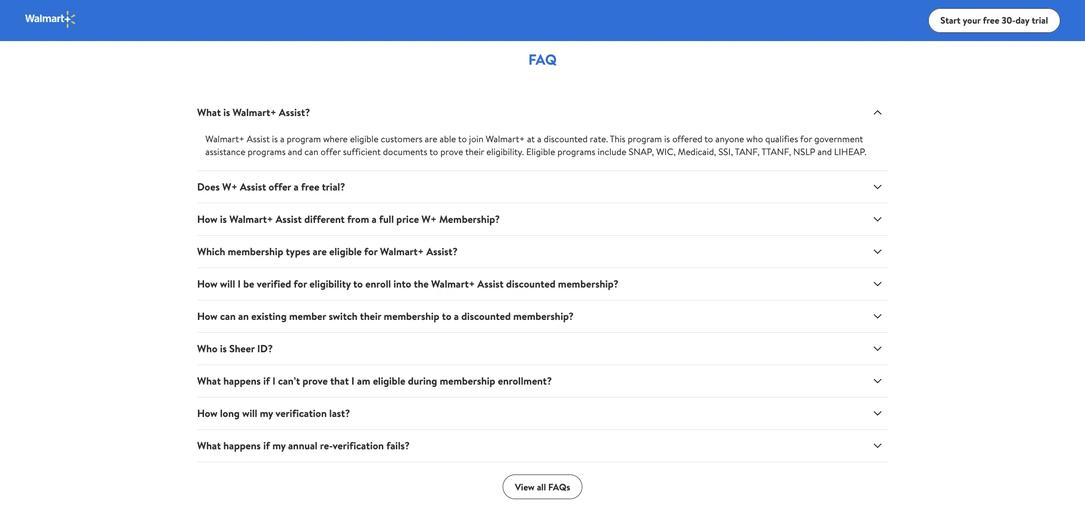 Task type: locate. For each thing, give the bounding box(es) containing it.
verification up "annual"
[[276, 407, 327, 421]]

w+
[[222, 180, 238, 194], [422, 212, 437, 226]]

2 and from the left
[[818, 146, 833, 158]]

1 happens from the top
[[223, 374, 261, 388]]

how down does
[[197, 212, 218, 226]]

is right "who"
[[220, 342, 227, 356]]

will left the be
[[220, 277, 235, 291]]

assist
[[247, 133, 270, 146], [240, 180, 266, 194], [276, 212, 302, 226], [478, 277, 504, 291]]

what
[[197, 105, 221, 119], [197, 374, 221, 388], [197, 439, 221, 453]]

i
[[238, 277, 241, 291], [273, 374, 276, 388], [352, 374, 355, 388]]

who is sheer id? image
[[872, 343, 884, 355]]

1 if from the top
[[263, 374, 270, 388]]

0 horizontal spatial membership
[[228, 245, 284, 259]]

i left the can't at the bottom
[[273, 374, 276, 388]]

include
[[598, 146, 627, 158]]

can
[[305, 146, 319, 158], [220, 310, 236, 324]]

is up "which" on the left of page
[[220, 212, 227, 226]]

how will i be verified for eligibility to enroll into the walmart+ assist discounted membership?
[[197, 277, 619, 291]]

0 vertical spatial offer
[[321, 146, 341, 158]]

does w+ assist offer a free trial? image
[[872, 181, 884, 193]]

0 horizontal spatial can
[[220, 310, 236, 324]]

assist?
[[279, 105, 310, 119], [427, 245, 458, 259]]

eligible
[[350, 133, 379, 146], [329, 245, 362, 259], [373, 374, 406, 388]]

prove inside 'walmart+ assist is a program where eligible customers are able to join walmart+ at a discounted rate. this program is offered to anyone who qualifies for government assistance programs and can offer sufficient documents to prove their eligibility. eligible programs include snap, wic, medicaid, ssi, tanf, ttanf, nslp and liheap.'
[[441, 146, 464, 158]]

0 vertical spatial eligible
[[350, 133, 379, 146]]

1 vertical spatial free
[[301, 180, 320, 194]]

nslp
[[794, 146, 816, 158]]

does w+ assist offer a free trial?
[[197, 180, 345, 194]]

is
[[223, 105, 230, 119], [272, 133, 278, 146], [665, 133, 671, 146], [220, 212, 227, 226], [220, 342, 227, 356]]

1 horizontal spatial prove
[[441, 146, 464, 158]]

prove
[[441, 146, 464, 158], [303, 374, 328, 388]]

0 horizontal spatial assist?
[[279, 105, 310, 119]]

0 vertical spatial my
[[260, 407, 273, 421]]

eligible right am
[[373, 374, 406, 388]]

does
[[197, 180, 220, 194]]

is up assistance
[[223, 105, 230, 119]]

verification down last?
[[333, 439, 384, 453]]

1 horizontal spatial program
[[628, 133, 662, 146]]

verification
[[276, 407, 327, 421], [333, 439, 384, 453]]

an
[[238, 310, 249, 324]]

what happens if my annual re-verification fails?
[[197, 439, 410, 453]]

walmart+ assist is a program where eligible customers are able to join walmart+ at a discounted rate. this program is offered to anyone who qualifies for government assistance programs and can offer sufficient documents to prove their eligibility. eligible programs include snap, wic, medicaid, ssi, tanf, ttanf, nslp and liheap.
[[205, 133, 867, 158]]

0 vertical spatial for
[[801, 133, 813, 146]]

1 horizontal spatial and
[[818, 146, 833, 158]]

0 horizontal spatial free
[[301, 180, 320, 194]]

how can an existing member switch their membership to a discounted membership?
[[197, 310, 574, 324]]

prove left that in the left of the page
[[303, 374, 328, 388]]

membership
[[228, 245, 284, 259], [384, 310, 440, 324], [440, 374, 496, 388]]

join
[[469, 133, 484, 146]]

which membership types are eligible for walmart+ assist?
[[197, 245, 458, 259]]

2 horizontal spatial for
[[801, 133, 813, 146]]

where
[[323, 133, 348, 146]]

to down how will i be verified for eligibility to enroll into the walmart+ assist discounted membership?
[[442, 310, 452, 324]]

are right types
[[313, 245, 327, 259]]

their right able
[[466, 146, 484, 158]]

this
[[610, 133, 626, 146]]

types
[[286, 245, 310, 259]]

i left the be
[[238, 277, 241, 291]]

programs left include
[[558, 146, 596, 158]]

and up does w+ assist offer a free trial?
[[288, 146, 302, 158]]

what down the long
[[197, 439, 221, 453]]

1 vertical spatial for
[[364, 245, 378, 259]]

1 vertical spatial happens
[[223, 439, 261, 453]]

how up "who"
[[197, 310, 218, 324]]

0 horizontal spatial verification
[[276, 407, 327, 421]]

2 vertical spatial for
[[294, 277, 307, 291]]

0 horizontal spatial programs
[[248, 146, 286, 158]]

what happens if my annual re-verification fails? image
[[872, 440, 884, 453]]

enrollment?
[[498, 374, 552, 388]]

membership down how will i be verified for eligibility to enroll into the walmart+ assist discounted membership?
[[384, 310, 440, 324]]

are inside 'walmart+ assist is a program where eligible customers are able to join walmart+ at a discounted rate. this program is offered to anyone who qualifies for government assistance programs and can offer sufficient documents to prove their eligibility. eligible programs include snap, wic, medicaid, ssi, tanf, ttanf, nslp and liheap.'
[[425, 133, 438, 146]]

1 vertical spatial what
[[197, 374, 221, 388]]

1 horizontal spatial offer
[[321, 146, 341, 158]]

into
[[394, 277, 412, 291]]

3 what from the top
[[197, 439, 221, 453]]

the
[[414, 277, 429, 291]]

1 horizontal spatial free
[[984, 14, 1000, 27]]

will
[[220, 277, 235, 291], [242, 407, 258, 421]]

happens down sheer in the bottom of the page
[[223, 374, 261, 388]]

i left am
[[352, 374, 355, 388]]

programs up does w+ assist offer a free trial?
[[248, 146, 286, 158]]

a
[[280, 133, 285, 146], [538, 133, 542, 146], [294, 180, 299, 194], [372, 212, 377, 226], [454, 310, 459, 324]]

1 vertical spatial assist?
[[427, 245, 458, 259]]

2 happens from the top
[[223, 439, 261, 453]]

0 vertical spatial will
[[220, 277, 235, 291]]

which
[[197, 245, 225, 259]]

1 horizontal spatial will
[[242, 407, 258, 421]]

0 vertical spatial happens
[[223, 374, 261, 388]]

how will i be verified for eligibility to enroll into the walmart+ assist discounted membership? image
[[872, 278, 884, 291]]

2 program from the left
[[628, 133, 662, 146]]

w+ right does
[[222, 180, 238, 194]]

1 vertical spatial w+
[[422, 212, 437, 226]]

long
[[220, 407, 240, 421]]

is for assist?
[[223, 105, 230, 119]]

0 vertical spatial prove
[[441, 146, 464, 158]]

my left "annual"
[[273, 439, 286, 453]]

how is walmart+ assist different from a full price w+ membership? image
[[872, 213, 884, 226]]

0 vertical spatial verification
[[276, 407, 327, 421]]

membership up the be
[[228, 245, 284, 259]]

2 what from the top
[[197, 374, 221, 388]]

how for how can an existing member switch their membership to a discounted membership?
[[197, 310, 218, 324]]

can left where
[[305, 146, 319, 158]]

1 vertical spatial their
[[360, 310, 382, 324]]

4 how from the top
[[197, 407, 218, 421]]

if left the can't at the bottom
[[263, 374, 270, 388]]

for up enroll
[[364, 245, 378, 259]]

discounted
[[544, 133, 588, 146], [506, 277, 556, 291], [462, 310, 511, 324]]

if down how long will my verification last?
[[263, 439, 270, 453]]

what down "who"
[[197, 374, 221, 388]]

how
[[197, 212, 218, 226], [197, 277, 218, 291], [197, 310, 218, 324], [197, 407, 218, 421]]

0 horizontal spatial program
[[287, 133, 321, 146]]

1 programs from the left
[[248, 146, 286, 158]]

1 vertical spatial my
[[273, 439, 286, 453]]

w+ right price
[[422, 212, 437, 226]]

0 vertical spatial free
[[984, 14, 1000, 27]]

how is walmart+ assist different from a full price w+ membership?
[[197, 212, 500, 226]]

member
[[289, 310, 326, 324]]

for for to
[[294, 277, 307, 291]]

1 vertical spatial will
[[242, 407, 258, 421]]

from
[[347, 212, 369, 226]]

happens
[[223, 374, 261, 388], [223, 439, 261, 453]]

eligibility.
[[487, 146, 524, 158]]

be
[[243, 277, 254, 291]]

eligible down the how is walmart+ assist different from a full price w+ membership?
[[329, 245, 362, 259]]

offer
[[321, 146, 341, 158], [269, 180, 291, 194]]

1 horizontal spatial membership
[[384, 310, 440, 324]]

program
[[287, 133, 321, 146], [628, 133, 662, 146]]

membership?
[[439, 212, 500, 226]]

0 horizontal spatial prove
[[303, 374, 328, 388]]

happens down the long
[[223, 439, 261, 453]]

that
[[330, 374, 349, 388]]

3 how from the top
[[197, 310, 218, 324]]

1 horizontal spatial for
[[364, 245, 378, 259]]

re-
[[320, 439, 333, 453]]

what happens if i can't prove that i am eligible during membership enrollment? image
[[872, 375, 884, 388]]

1 vertical spatial if
[[263, 439, 270, 453]]

happens for my
[[223, 439, 261, 453]]

1 horizontal spatial are
[[425, 133, 438, 146]]

2 vertical spatial what
[[197, 439, 221, 453]]

how down "which" on the left of page
[[197, 277, 218, 291]]

customers
[[381, 133, 423, 146]]

if
[[263, 374, 270, 388], [263, 439, 270, 453]]

1 horizontal spatial assist?
[[427, 245, 458, 259]]

are left able
[[425, 133, 438, 146]]

who
[[197, 342, 218, 356]]

ssi,
[[719, 146, 734, 158]]

0 horizontal spatial i
[[238, 277, 241, 291]]

1 horizontal spatial can
[[305, 146, 319, 158]]

0 vertical spatial can
[[305, 146, 319, 158]]

1 how from the top
[[197, 212, 218, 226]]

1 vertical spatial are
[[313, 245, 327, 259]]

walmart+ down what is walmart+ assist?
[[205, 133, 245, 146]]

0 vertical spatial if
[[263, 374, 270, 388]]

0 horizontal spatial for
[[294, 277, 307, 291]]

is down what is walmart+ assist?
[[272, 133, 278, 146]]

1 horizontal spatial their
[[466, 146, 484, 158]]

1 horizontal spatial programs
[[558, 146, 596, 158]]

are
[[425, 133, 438, 146], [313, 245, 327, 259]]

free left trial?
[[301, 180, 320, 194]]

program left where
[[287, 133, 321, 146]]

tanf,
[[735, 146, 760, 158]]

2 how from the top
[[197, 277, 218, 291]]

can inside 'walmart+ assist is a program where eligible customers are able to join walmart+ at a discounted rate. this program is offered to anyone who qualifies for government assistance programs and can offer sufficient documents to prove their eligibility. eligible programs include snap, wic, medicaid, ssi, tanf, ttanf, nslp and liheap.'
[[305, 146, 319, 158]]

1 vertical spatial prove
[[303, 374, 328, 388]]

assist inside 'walmart+ assist is a program where eligible customers are able to join walmart+ at a discounted rate. this program is offered to anyone who qualifies for government assistance programs and can offer sufficient documents to prove their eligibility. eligible programs include snap, wic, medicaid, ssi, tanf, ttanf, nslp and liheap.'
[[247, 133, 270, 146]]

2 vertical spatial membership
[[440, 374, 496, 388]]

view all faqs
[[515, 481, 571, 494]]

prove left the join at the left of page
[[441, 146, 464, 158]]

switch
[[329, 310, 358, 324]]

0 horizontal spatial will
[[220, 277, 235, 291]]

1 vertical spatial membership
[[384, 310, 440, 324]]

and right nslp
[[818, 146, 833, 158]]

membership?
[[558, 277, 619, 291], [514, 310, 574, 324]]

can left an at the bottom left of the page
[[220, 310, 236, 324]]

2 if from the top
[[263, 439, 270, 453]]

program right the this
[[628, 133, 662, 146]]

eligible right where
[[350, 133, 379, 146]]

able
[[440, 133, 456, 146]]

to
[[458, 133, 467, 146], [705, 133, 714, 146], [430, 146, 438, 158], [354, 277, 363, 291], [442, 310, 452, 324]]

1 vertical spatial verification
[[333, 439, 384, 453]]

for
[[801, 133, 813, 146], [364, 245, 378, 259], [294, 277, 307, 291]]

my
[[260, 407, 273, 421], [273, 439, 286, 453]]

for inside 'walmart+ assist is a program where eligible customers are able to join walmart+ at a discounted rate. this program is offered to anyone who qualifies for government assistance programs and can offer sufficient documents to prove their eligibility. eligible programs include snap, wic, medicaid, ssi, tanf, ttanf, nslp and liheap.'
[[801, 133, 813, 146]]

eligible inside 'walmart+ assist is a program where eligible customers are able to join walmart+ at a discounted rate. this program is offered to anyone who qualifies for government assistance programs and can offer sufficient documents to prove their eligibility. eligible programs include snap, wic, medicaid, ssi, tanf, ttanf, nslp and liheap.'
[[350, 133, 379, 146]]

programs
[[248, 146, 286, 158], [558, 146, 596, 158]]

my right the long
[[260, 407, 273, 421]]

walmart+
[[233, 105, 277, 119], [205, 133, 245, 146], [486, 133, 525, 146], [229, 212, 273, 226], [380, 245, 424, 259], [431, 277, 475, 291]]

1 vertical spatial eligible
[[329, 245, 362, 259]]

2 vertical spatial eligible
[[373, 374, 406, 388]]

will right the long
[[242, 407, 258, 421]]

and
[[288, 146, 302, 158], [818, 146, 833, 158]]

membership right during at bottom
[[440, 374, 496, 388]]

0 horizontal spatial their
[[360, 310, 382, 324]]

0 horizontal spatial are
[[313, 245, 327, 259]]

0 vertical spatial what
[[197, 105, 221, 119]]

0 vertical spatial are
[[425, 133, 438, 146]]

free left 30-
[[984, 14, 1000, 27]]

1 what from the top
[[197, 105, 221, 119]]

0 vertical spatial membership
[[228, 245, 284, 259]]

0 horizontal spatial w+
[[222, 180, 238, 194]]

for right "verified"
[[294, 277, 307, 291]]

to left anyone
[[705, 133, 714, 146]]

2 horizontal spatial i
[[352, 374, 355, 388]]

1 vertical spatial offer
[[269, 180, 291, 194]]

for right qualifies
[[801, 133, 813, 146]]

faqs
[[549, 481, 571, 494]]

eligible
[[527, 146, 556, 158]]

0 vertical spatial their
[[466, 146, 484, 158]]

how left the long
[[197, 407, 218, 421]]

what up assistance
[[197, 105, 221, 119]]

0 horizontal spatial and
[[288, 146, 302, 158]]

0 vertical spatial discounted
[[544, 133, 588, 146]]

their right the switch
[[360, 310, 382, 324]]



Task type: vqa. For each thing, say whether or not it's contained in the screenshot.
Grocery & Essentials at the top of page
no



Task type: describe. For each thing, give the bounding box(es) containing it.
documents
[[383, 146, 428, 158]]

how long will my verification last?
[[197, 407, 350, 421]]

medicaid,
[[678, 146, 717, 158]]

view all faqs link
[[503, 475, 583, 500]]

to left able
[[430, 146, 438, 158]]

trial
[[1032, 14, 1049, 27]]

during
[[408, 374, 438, 388]]

view
[[515, 481, 535, 494]]

offered
[[673, 133, 703, 146]]

who is sheer id?
[[197, 342, 273, 356]]

30-
[[1002, 14, 1016, 27]]

walmart+ up the into
[[380, 245, 424, 259]]

what for what happens if i can't prove that i am eligible during membership enrollment?
[[197, 374, 221, 388]]

price
[[397, 212, 419, 226]]

0 vertical spatial membership?
[[558, 277, 619, 291]]

qualifies
[[766, 133, 799, 146]]

trial?
[[322, 180, 345, 194]]

who
[[747, 133, 764, 146]]

walmart+ down does w+ assist offer a free trial?
[[229, 212, 273, 226]]

id?
[[257, 342, 273, 356]]

walmart plus image
[[25, 10, 77, 29]]

different
[[304, 212, 345, 226]]

ttanf,
[[762, 146, 792, 158]]

annual
[[288, 439, 318, 453]]

1 horizontal spatial i
[[273, 374, 276, 388]]

free inside button
[[984, 14, 1000, 27]]

is left offered
[[665, 133, 671, 146]]

all
[[537, 481, 546, 494]]

0 vertical spatial assist?
[[279, 105, 310, 119]]

your
[[963, 14, 981, 27]]

full
[[379, 212, 394, 226]]

how can an existing member switch their membership to a discounted membership? image
[[872, 311, 884, 323]]

0 horizontal spatial offer
[[269, 180, 291, 194]]

fails?
[[387, 439, 410, 453]]

is for id?
[[220, 342, 227, 356]]

sheer
[[229, 342, 255, 356]]

how for how will i be verified for eligibility to enroll into the walmart+ assist discounted membership?
[[197, 277, 218, 291]]

2 programs from the left
[[558, 146, 596, 158]]

last?
[[329, 407, 350, 421]]

start your free 30-day trial
[[941, 14, 1049, 27]]

1 horizontal spatial w+
[[422, 212, 437, 226]]

walmart+ right the
[[431, 277, 475, 291]]

can't
[[278, 374, 300, 388]]

is for assist
[[220, 212, 227, 226]]

at
[[527, 133, 535, 146]]

how for how long will my verification last?
[[197, 407, 218, 421]]

walmart+ left at
[[486, 133, 525, 146]]

what is walmart+ assist?
[[197, 105, 310, 119]]

what for what happens if my annual re-verification fails?
[[197, 439, 221, 453]]

existing
[[251, 310, 287, 324]]

my for annual
[[273, 439, 286, 453]]

2 vertical spatial discounted
[[462, 310, 511, 324]]

am
[[357, 374, 371, 388]]

1 vertical spatial can
[[220, 310, 236, 324]]

happens for i
[[223, 374, 261, 388]]

government
[[815, 133, 864, 146]]

1 and from the left
[[288, 146, 302, 158]]

what happens if i can't prove that i am eligible during membership enrollment?
[[197, 374, 552, 388]]

0 vertical spatial w+
[[222, 180, 238, 194]]

faq
[[529, 49, 557, 69]]

1 horizontal spatial verification
[[333, 439, 384, 453]]

if for i
[[263, 374, 270, 388]]

how for how is walmart+ assist different from a full price w+ membership?
[[197, 212, 218, 226]]

rate.
[[590, 133, 608, 146]]

anyone
[[716, 133, 745, 146]]

1 program from the left
[[287, 133, 321, 146]]

to left enroll
[[354, 277, 363, 291]]

liheap.
[[835, 146, 867, 158]]

if for my
[[263, 439, 270, 453]]

start your free 30-day trial button
[[929, 8, 1061, 33]]

assistance
[[205, 146, 246, 158]]

what for what is walmart+ assist?
[[197, 105, 221, 119]]

my for verification
[[260, 407, 273, 421]]

how long will my verification last? image
[[872, 408, 884, 420]]

enroll
[[366, 277, 391, 291]]

1 vertical spatial membership?
[[514, 310, 574, 324]]

to left the join at the left of page
[[458, 133, 467, 146]]

snap,
[[629, 146, 654, 158]]

start
[[941, 14, 961, 27]]

for for assist?
[[364, 245, 378, 259]]

which membership types are eligible for walmart+ assist? image
[[872, 246, 884, 258]]

1 vertical spatial discounted
[[506, 277, 556, 291]]

offer inside 'walmart+ assist is a program where eligible customers are able to join walmart+ at a discounted rate. this program is offered to anyone who qualifies for government assistance programs and can offer sufficient documents to prove their eligibility. eligible programs include snap, wic, medicaid, ssi, tanf, ttanf, nslp and liheap.'
[[321, 146, 341, 158]]

verified
[[257, 277, 291, 291]]

sufficient
[[343, 146, 381, 158]]

what is walmart+ assist? image
[[872, 106, 884, 119]]

wic,
[[657, 146, 676, 158]]

discounted inside 'walmart+ assist is a program where eligible customers are able to join walmart+ at a discounted rate. this program is offered to anyone who qualifies for government assistance programs and can offer sufficient documents to prove their eligibility. eligible programs include snap, wic, medicaid, ssi, tanf, ttanf, nslp and liheap.'
[[544, 133, 588, 146]]

eligibility
[[310, 277, 351, 291]]

2 horizontal spatial membership
[[440, 374, 496, 388]]

their inside 'walmart+ assist is a program where eligible customers are able to join walmart+ at a discounted rate. this program is offered to anyone who qualifies for government assistance programs and can offer sufficient documents to prove their eligibility. eligible programs include snap, wic, medicaid, ssi, tanf, ttanf, nslp and liheap.'
[[466, 146, 484, 158]]

day
[[1016, 14, 1030, 27]]

walmart+ up assistance
[[233, 105, 277, 119]]



